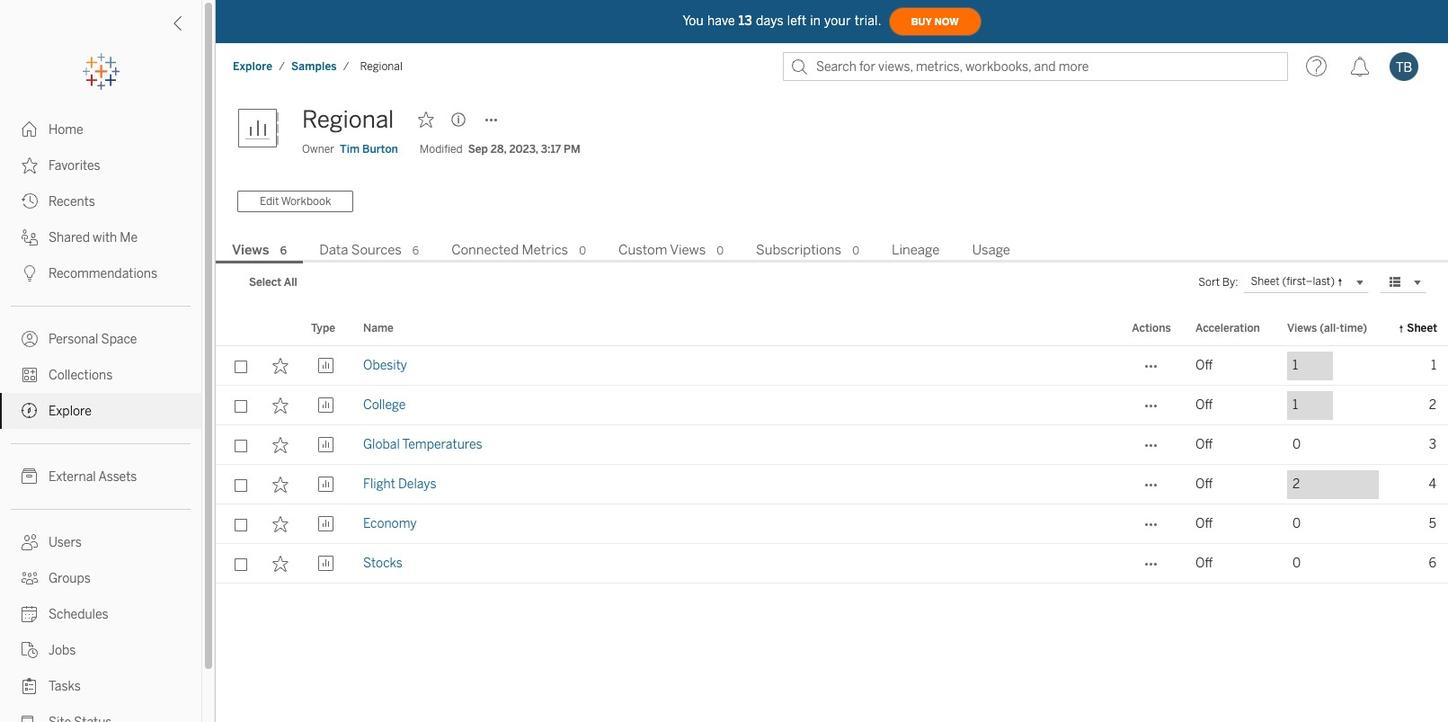 Task type: locate. For each thing, give the bounding box(es) containing it.
global temperatures link
[[363, 425, 483, 465]]

by text only_f5he34f image inside jobs "link"
[[22, 642, 38, 658]]

schedules link
[[0, 596, 201, 632]]

views
[[232, 242, 269, 258], [670, 242, 706, 258], [1288, 322, 1318, 335]]

by text only_f5he34f image
[[22, 157, 38, 174], [22, 193, 38, 210], [22, 229, 38, 246], [22, 265, 38, 282], [22, 534, 38, 550], [22, 606, 38, 622], [22, 714, 38, 722]]

2 view image from the top
[[318, 516, 334, 532]]

by text only_f5he34f image inside recents link
[[22, 193, 38, 210]]

by text only_f5he34f image for explore
[[22, 403, 38, 419]]

1 vertical spatial 2
[[1293, 477, 1301, 492]]

view image
[[318, 397, 334, 414], [318, 437, 334, 453], [318, 477, 334, 493], [318, 556, 334, 572]]

0 horizontal spatial 6
[[280, 245, 287, 257]]

2 by text only_f5he34f image from the top
[[22, 331, 38, 347]]

6 right 'sources'
[[413, 245, 419, 257]]

recommendations link
[[0, 255, 201, 291]]

by text only_f5he34f image inside 'groups' 'link'
[[22, 570, 38, 586]]

by text only_f5he34f image left recommendations at the top left of the page
[[22, 265, 38, 282]]

off for 5
[[1196, 516, 1213, 531]]

days
[[756, 13, 784, 28]]

row
[[216, 346, 1449, 386], [216, 386, 1449, 425], [216, 425, 1449, 465], [216, 465, 1449, 505], [216, 505, 1449, 544], [216, 544, 1449, 584]]

by text only_f5he34f image left favorites
[[22, 157, 38, 174]]

sub-spaces tab list
[[216, 240, 1449, 263]]

by text only_f5he34f image left personal
[[22, 331, 38, 347]]

3 off from the top
[[1196, 437, 1213, 452]]

row containing flight delays
[[216, 465, 1449, 505]]

1 vertical spatial view image
[[318, 516, 334, 532]]

6 off from the top
[[1196, 556, 1213, 571]]

by text only_f5he34f image left schedules
[[22, 606, 38, 622]]

1 horizontal spatial /
[[343, 60, 349, 73]]

by text only_f5he34f image
[[22, 121, 38, 138], [22, 331, 38, 347], [22, 367, 38, 383], [22, 403, 38, 419], [22, 469, 38, 485], [22, 570, 38, 586], [22, 642, 38, 658], [22, 678, 38, 694]]

list view image
[[1388, 274, 1404, 290]]

data
[[319, 242, 348, 258]]

stocks link
[[363, 544, 403, 584]]

sheet (first–last)
[[1251, 275, 1336, 288]]

explore down collections
[[49, 404, 92, 419]]

0 vertical spatial view image
[[318, 358, 334, 374]]

0 horizontal spatial /
[[279, 60, 285, 73]]

explore for explore / samples /
[[233, 60, 273, 73]]

by text only_f5he34f image for tasks
[[22, 678, 38, 694]]

6 by text only_f5he34f image from the top
[[22, 606, 38, 622]]

7 by text only_f5he34f image from the top
[[22, 642, 38, 658]]

/ left "samples"
[[279, 60, 285, 73]]

by text only_f5he34f image left groups
[[22, 570, 38, 586]]

select
[[249, 276, 282, 289]]

5 by text only_f5he34f image from the top
[[22, 534, 38, 550]]

1 for 2
[[1293, 397, 1299, 413]]

6
[[280, 245, 287, 257], [413, 245, 419, 257], [1430, 556, 1437, 571]]

2 off from the top
[[1196, 397, 1213, 413]]

0 vertical spatial sheet
[[1251, 275, 1280, 288]]

external
[[49, 469, 96, 485]]

1 vertical spatial sheet
[[1408, 322, 1438, 335]]

type
[[311, 322, 336, 335]]

explore for explore
[[49, 404, 92, 419]]

1 off from the top
[[1196, 358, 1213, 373]]

1 view image from the top
[[318, 358, 334, 374]]

connected
[[452, 242, 519, 258]]

6 for views
[[280, 245, 287, 257]]

buy
[[912, 16, 932, 27]]

view image left economy link
[[318, 516, 334, 532]]

workbook image
[[237, 102, 291, 156]]

by text only_f5he34f image left shared
[[22, 229, 38, 246]]

0 horizontal spatial explore link
[[0, 393, 201, 429]]

off
[[1196, 358, 1213, 373], [1196, 397, 1213, 413], [1196, 437, 1213, 452], [1196, 477, 1213, 492], [1196, 516, 1213, 531], [1196, 556, 1213, 571]]

view image down type
[[318, 358, 334, 374]]

5 off from the top
[[1196, 516, 1213, 531]]

view image left "college" link
[[318, 397, 334, 414]]

regional right samples link at the top of the page
[[360, 60, 403, 73]]

economy
[[363, 516, 417, 531]]

1 by text only_f5he34f image from the top
[[22, 121, 38, 138]]

by text only_f5he34f image down tasks link
[[22, 714, 38, 722]]

2 horizontal spatial views
[[1288, 322, 1318, 335]]

edit workbook button
[[237, 191, 354, 212]]

views for views (all-time)
[[1288, 322, 1318, 335]]

buy now button
[[889, 7, 982, 36]]

jobs link
[[0, 632, 201, 668]]

samples
[[291, 60, 337, 73]]

by text only_f5he34f image left recents
[[22, 193, 38, 210]]

samples link
[[290, 59, 338, 74]]

views up select
[[232, 242, 269, 258]]

temperatures
[[402, 437, 483, 452]]

name
[[363, 322, 394, 335]]

collections
[[49, 368, 113, 383]]

sort by:
[[1199, 276, 1239, 289]]

1 vertical spatial regional
[[302, 105, 394, 134]]

by text only_f5he34f image inside the collections link
[[22, 367, 38, 383]]

explore link down collections
[[0, 393, 201, 429]]

2
[[1430, 397, 1437, 413], [1293, 477, 1301, 492]]

schedules
[[49, 607, 108, 622]]

view image for flight delays
[[318, 477, 334, 493]]

view image
[[318, 358, 334, 374], [318, 516, 334, 532]]

by text only_f5he34f image left home
[[22, 121, 38, 138]]

1 horizontal spatial 6
[[413, 245, 419, 257]]

regional up tim
[[302, 105, 394, 134]]

grid
[[216, 312, 1449, 722]]

view image for stocks
[[318, 556, 334, 572]]

space
[[101, 332, 137, 347]]

explore
[[233, 60, 273, 73], [49, 404, 92, 419]]

by text only_f5he34f image down the collections link
[[22, 403, 38, 419]]

modified
[[420, 143, 463, 156]]

tim
[[340, 143, 360, 156]]

views right 'custom' at the left top
[[670, 242, 706, 258]]

1 row from the top
[[216, 346, 1449, 386]]

views left (all-
[[1288, 322, 1318, 335]]

navigation panel element
[[0, 54, 201, 722]]

groups link
[[0, 560, 201, 596]]

explore link left "samples"
[[232, 59, 274, 74]]

by text only_f5he34f image inside users link
[[22, 534, 38, 550]]

sheet for sheet (first–last)
[[1251, 275, 1280, 288]]

Search for views, metrics, workbooks, and more text field
[[783, 52, 1289, 81]]

regional element
[[355, 60, 408, 73]]

tim burton link
[[340, 141, 398, 157]]

view image for college
[[318, 397, 334, 414]]

1 horizontal spatial views
[[670, 242, 706, 258]]

shared with me link
[[0, 219, 201, 255]]

sheet inside grid
[[1408, 322, 1438, 335]]

obesity
[[363, 358, 407, 373]]

6 row from the top
[[216, 544, 1449, 584]]

recents
[[49, 194, 95, 210]]

1 horizontal spatial sheet
[[1408, 322, 1438, 335]]

5 row from the top
[[216, 505, 1449, 544]]

by text only_f5he34f image inside shared with me link
[[22, 229, 38, 246]]

0
[[579, 245, 586, 257], [717, 245, 724, 257], [853, 245, 860, 257], [1293, 437, 1302, 452], [1293, 516, 1302, 531], [1293, 556, 1302, 571]]

burton
[[362, 143, 398, 156]]

4 row from the top
[[216, 465, 1449, 505]]

5 by text only_f5he34f image from the top
[[22, 469, 38, 485]]

explore / samples /
[[233, 60, 349, 73]]

explore inside main navigation. press the up and down arrow keys to access links. element
[[49, 404, 92, 419]]

4
[[1430, 477, 1437, 492]]

1 view image from the top
[[318, 397, 334, 414]]

1 for 1
[[1293, 358, 1299, 373]]

by text only_f5he34f image for external assets
[[22, 469, 38, 485]]

2 view image from the top
[[318, 437, 334, 453]]

by text only_f5he34f image for users
[[22, 534, 38, 550]]

sheet
[[1251, 275, 1280, 288], [1408, 322, 1438, 335]]

view image left global at left bottom
[[318, 437, 334, 453]]

by text only_f5he34f image inside the recommendations link
[[22, 265, 38, 282]]

sheet inside dropdown button
[[1251, 275, 1280, 288]]

by text only_f5he34f image inside home link
[[22, 121, 38, 138]]

2 by text only_f5he34f image from the top
[[22, 193, 38, 210]]

8 by text only_f5he34f image from the top
[[22, 678, 38, 694]]

buy now
[[912, 16, 959, 27]]

favorites
[[49, 158, 100, 174]]

regional
[[360, 60, 403, 73], [302, 105, 394, 134]]

college link
[[363, 386, 406, 425]]

shared
[[49, 230, 90, 246]]

2 horizontal spatial 6
[[1430, 556, 1437, 571]]

1 vertical spatial explore
[[49, 404, 92, 419]]

delays
[[398, 477, 437, 492]]

row containing economy
[[216, 505, 1449, 544]]

by text only_f5he34f image inside external assets link
[[22, 469, 38, 485]]

global
[[363, 437, 400, 452]]

6 down 5
[[1430, 556, 1437, 571]]

4 by text only_f5he34f image from the top
[[22, 403, 38, 419]]

6 by text only_f5he34f image from the top
[[22, 570, 38, 586]]

views inside grid
[[1288, 322, 1318, 335]]

by text only_f5he34f image inside tasks link
[[22, 678, 38, 694]]

0 horizontal spatial views
[[232, 242, 269, 258]]

global temperatures
[[363, 437, 483, 452]]

by text only_f5he34f image inside personal space link
[[22, 331, 38, 347]]

by text only_f5he34f image for collections
[[22, 367, 38, 383]]

personal space link
[[0, 321, 201, 357]]

4 by text only_f5he34f image from the top
[[22, 265, 38, 282]]

by text only_f5he34f image left the external
[[22, 469, 38, 485]]

personal
[[49, 332, 98, 347]]

explore left "samples"
[[233, 60, 273, 73]]

edit workbook
[[260, 195, 331, 208]]

by text only_f5he34f image for home
[[22, 121, 38, 138]]

1
[[1293, 358, 1299, 373], [1432, 358, 1437, 373], [1293, 397, 1299, 413]]

edit
[[260, 195, 279, 208]]

/ right samples link at the top of the page
[[343, 60, 349, 73]]

grid containing obesity
[[216, 312, 1449, 722]]

1 by text only_f5he34f image from the top
[[22, 157, 38, 174]]

have
[[708, 13, 736, 28]]

views (all-time)
[[1288, 322, 1368, 335]]

3 by text only_f5he34f image from the top
[[22, 367, 38, 383]]

(all-
[[1320, 322, 1341, 335]]

view image for global temperatures
[[318, 437, 334, 453]]

6 for data sources
[[413, 245, 419, 257]]

sheet right time)
[[1408, 322, 1438, 335]]

1 horizontal spatial explore
[[233, 60, 273, 73]]

3 view image from the top
[[318, 477, 334, 493]]

4 view image from the top
[[318, 556, 334, 572]]

sheet right 'by:'
[[1251, 275, 1280, 288]]

by text only_f5he34f image inside favorites link
[[22, 157, 38, 174]]

row group
[[216, 346, 1449, 584]]

3 by text only_f5he34f image from the top
[[22, 229, 38, 246]]

(first–last)
[[1283, 275, 1336, 288]]

0 vertical spatial explore link
[[232, 59, 274, 74]]

by text only_f5he34f image left users
[[22, 534, 38, 550]]

0 horizontal spatial sheet
[[1251, 275, 1280, 288]]

view image left flight
[[318, 477, 334, 493]]

4 off from the top
[[1196, 477, 1213, 492]]

3 row from the top
[[216, 425, 1449, 465]]

views for views
[[232, 242, 269, 258]]

1 horizontal spatial explore link
[[232, 59, 274, 74]]

by text only_f5he34f image left tasks
[[22, 678, 38, 694]]

6 up all
[[280, 245, 287, 257]]

by text only_f5he34f image left collections
[[22, 367, 38, 383]]

by text only_f5he34f image left the jobs
[[22, 642, 38, 658]]

0 horizontal spatial explore
[[49, 404, 92, 419]]

view image left stocks link
[[318, 556, 334, 572]]

by text only_f5he34f image for personal space
[[22, 331, 38, 347]]

by text only_f5he34f image for favorites
[[22, 157, 38, 174]]

0 vertical spatial 2
[[1430, 397, 1437, 413]]

explore link
[[232, 59, 274, 74], [0, 393, 201, 429]]

recommendations
[[49, 266, 157, 282]]

2 / from the left
[[343, 60, 349, 73]]

2 row from the top
[[216, 386, 1449, 425]]

0 vertical spatial explore
[[233, 60, 273, 73]]

by text only_f5he34f image inside schedules link
[[22, 606, 38, 622]]



Task type: describe. For each thing, give the bounding box(es) containing it.
tasks
[[49, 679, 81, 694]]

flight delays
[[363, 477, 437, 492]]

sep
[[468, 143, 488, 156]]

personal space
[[49, 332, 137, 347]]

by text only_f5he34f image for schedules
[[22, 606, 38, 622]]

3:17
[[541, 143, 561, 156]]

by text only_f5he34f image for recommendations
[[22, 265, 38, 282]]

owner
[[302, 143, 335, 156]]

acceleration
[[1196, 322, 1261, 335]]

external assets link
[[0, 459, 201, 495]]

modified sep 28, 2023, 3:17 pm
[[420, 143, 581, 156]]

flight
[[363, 477, 396, 492]]

economy link
[[363, 505, 417, 544]]

7 by text only_f5he34f image from the top
[[22, 714, 38, 722]]

row group containing obesity
[[216, 346, 1449, 584]]

you
[[683, 13, 704, 28]]

groups
[[49, 571, 91, 586]]

sources
[[352, 242, 402, 258]]

lineage
[[892, 242, 940, 258]]

off for 4
[[1196, 477, 1213, 492]]

off for 1
[[1196, 358, 1213, 373]]

owner tim burton
[[302, 143, 398, 156]]

0 vertical spatial regional
[[360, 60, 403, 73]]

off for 6
[[1196, 556, 1213, 571]]

obesity link
[[363, 346, 407, 386]]

select all
[[249, 276, 297, 289]]

metrics
[[522, 242, 569, 258]]

shared with me
[[49, 230, 138, 246]]

28,
[[491, 143, 507, 156]]

13
[[739, 13, 753, 28]]

by text only_f5he34f image for jobs
[[22, 642, 38, 658]]

stocks
[[363, 556, 403, 571]]

college
[[363, 397, 406, 413]]

users
[[49, 535, 82, 550]]

off for 3
[[1196, 437, 1213, 452]]

subscriptions
[[756, 242, 842, 258]]

users link
[[0, 524, 201, 560]]

view image for obesity
[[318, 358, 334, 374]]

me
[[120, 230, 138, 246]]

workbook
[[281, 195, 331, 208]]

off for 2
[[1196, 397, 1213, 413]]

your
[[825, 13, 851, 28]]

row containing college
[[216, 386, 1449, 425]]

row containing obesity
[[216, 346, 1449, 386]]

connected metrics
[[452, 242, 569, 258]]

favorites link
[[0, 148, 201, 183]]

you have 13 days left in your trial.
[[683, 13, 882, 28]]

with
[[93, 230, 117, 246]]

custom views
[[619, 242, 706, 258]]

home link
[[0, 112, 201, 148]]

regional inside main content
[[302, 105, 394, 134]]

by text only_f5he34f image for shared with me
[[22, 229, 38, 246]]

in
[[811, 13, 821, 28]]

1 horizontal spatial 2
[[1430, 397, 1437, 413]]

row containing stocks
[[216, 544, 1449, 584]]

3
[[1430, 437, 1437, 452]]

left
[[788, 13, 807, 28]]

0 horizontal spatial 2
[[1293, 477, 1301, 492]]

by:
[[1223, 276, 1239, 289]]

flight delays link
[[363, 465, 437, 505]]

view image for economy
[[318, 516, 334, 532]]

sheet (first–last) button
[[1244, 272, 1370, 293]]

pm
[[564, 143, 581, 156]]

row containing global temperatures
[[216, 425, 1449, 465]]

actions
[[1133, 322, 1172, 335]]

1 vertical spatial explore link
[[0, 393, 201, 429]]

sort
[[1199, 276, 1221, 289]]

all
[[284, 276, 297, 289]]

external assets
[[49, 469, 137, 485]]

custom
[[619, 242, 668, 258]]

now
[[935, 16, 959, 27]]

data sources
[[319, 242, 402, 258]]

home
[[49, 122, 83, 138]]

regional main content
[[216, 90, 1449, 722]]

assets
[[98, 469, 137, 485]]

1 / from the left
[[279, 60, 285, 73]]

main navigation. press the up and down arrow keys to access links. element
[[0, 112, 201, 722]]

sheet for sheet
[[1408, 322, 1438, 335]]

select all button
[[237, 272, 309, 293]]

5
[[1430, 516, 1437, 531]]

2023,
[[509, 143, 538, 156]]

tasks link
[[0, 668, 201, 704]]

collections link
[[0, 357, 201, 393]]

trial.
[[855, 13, 882, 28]]

jobs
[[49, 643, 76, 658]]

by text only_f5he34f image for groups
[[22, 570, 38, 586]]

usage
[[973, 242, 1011, 258]]

6 inside row group
[[1430, 556, 1437, 571]]

time)
[[1341, 322, 1368, 335]]

by text only_f5he34f image for recents
[[22, 193, 38, 210]]



Task type: vqa. For each thing, say whether or not it's contained in the screenshot.


